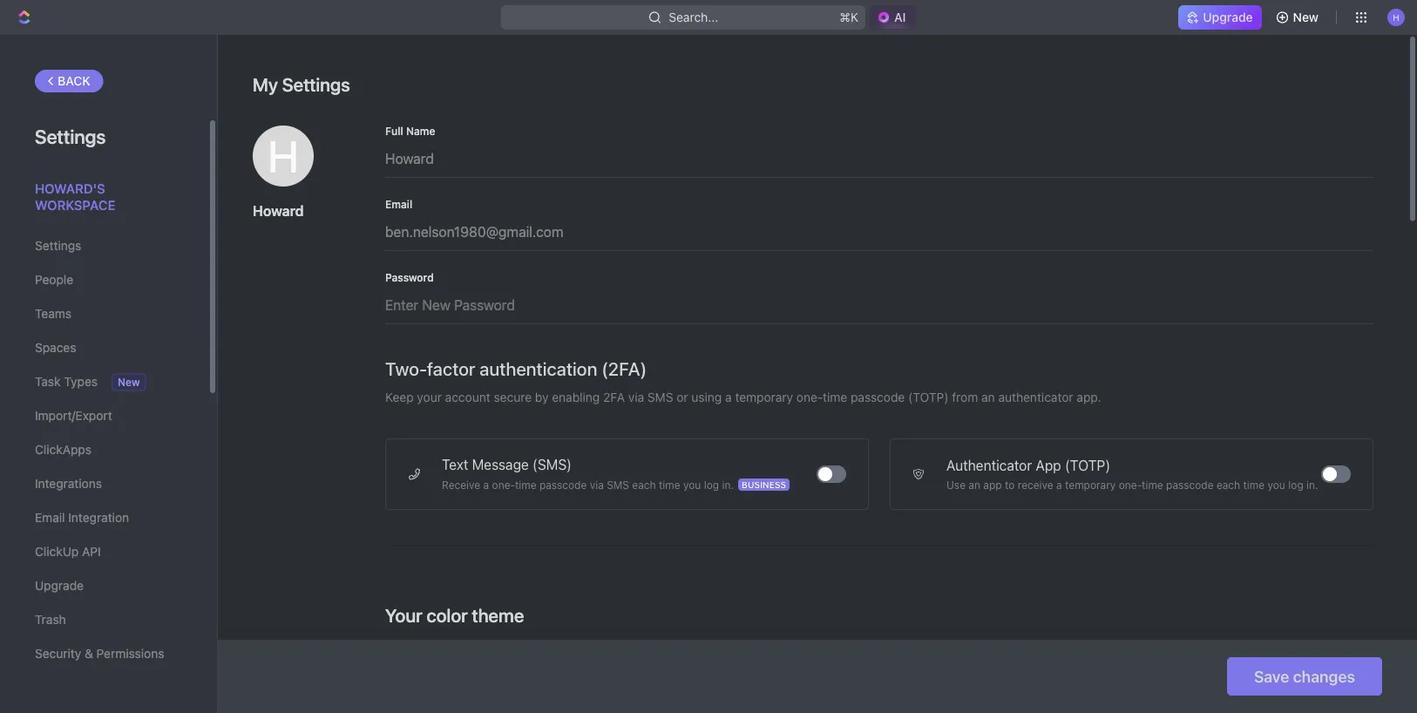 Task type: locate. For each thing, give the bounding box(es) containing it.
clickapps link
[[35, 435, 174, 465]]

log inside authenticator app (totp) use an app to receive a temporary one-time passcode each time you log in.
[[1289, 479, 1304, 491]]

two-
[[385, 357, 427, 379]]

you
[[684, 479, 701, 491], [1268, 479, 1286, 491]]

0 vertical spatial an
[[982, 390, 995, 405]]

people
[[35, 272, 73, 287]]

temporary inside authenticator app (totp) use an app to receive a temporary one-time passcode each time you log in.
[[1066, 479, 1116, 491]]

2 you from the left
[[1268, 479, 1286, 491]]

email up clickup
[[35, 511, 65, 525]]

each
[[632, 479, 656, 491], [1217, 479, 1241, 491]]

trash
[[35, 613, 66, 627]]

1 horizontal spatial sms
[[648, 390, 674, 405]]

keep your account secure by enabling 2fa via sms or using a temporary one-time passcode (totp) from an authenticator app.
[[385, 390, 1102, 405]]

0 horizontal spatial each
[[632, 479, 656, 491]]

text
[[442, 456, 469, 473]]

1 horizontal spatial temporary
[[1066, 479, 1116, 491]]

1 horizontal spatial via
[[628, 390, 644, 405]]

1 vertical spatial via
[[590, 479, 604, 491]]

1 vertical spatial an
[[969, 479, 981, 491]]

types
[[64, 374, 98, 389]]

ai button
[[870, 5, 917, 30]]

0 vertical spatial settings
[[282, 74, 350, 95]]

new inside 'settings' element
[[118, 376, 140, 388]]

(totp)
[[909, 390, 949, 405], [1065, 457, 1111, 474]]

a down the message
[[484, 479, 489, 491]]

workspace
[[35, 197, 115, 213]]

2 in. from the left
[[1307, 479, 1319, 491]]

or
[[677, 390, 688, 405]]

2 horizontal spatial one-
[[1119, 479, 1142, 491]]

0 horizontal spatial log
[[704, 479, 719, 491]]

1 horizontal spatial log
[[1289, 479, 1304, 491]]

account
[[445, 390, 491, 405]]

2 log from the left
[[1289, 479, 1304, 491]]

back link
[[35, 70, 103, 92]]

1 vertical spatial upgrade link
[[35, 571, 174, 601]]

0 horizontal spatial an
[[969, 479, 981, 491]]

email inside 'settings' element
[[35, 511, 65, 525]]

1 vertical spatial sms
[[607, 479, 630, 491]]

1 horizontal spatial h
[[1394, 12, 1400, 22]]

0 horizontal spatial temporary
[[735, 390, 794, 405]]

log inside text message (sms) receive a one-time passcode via sms each time you log in. business
[[704, 479, 719, 491]]

a
[[726, 390, 732, 405], [484, 479, 489, 491], [1057, 479, 1063, 491]]

settings
[[282, 74, 350, 95], [35, 125, 106, 147], [35, 238, 81, 253]]

1 horizontal spatial a
[[726, 390, 732, 405]]

(totp) left from
[[909, 390, 949, 405]]

0 horizontal spatial via
[[590, 479, 604, 491]]

upgrade left new button
[[1204, 10, 1254, 24]]

temporary
[[735, 390, 794, 405], [1066, 479, 1116, 491]]

0 vertical spatial new
[[1294, 10, 1319, 24]]

0 horizontal spatial h
[[268, 130, 299, 182]]

howard's workspace
[[35, 180, 115, 213]]

using
[[692, 390, 722, 405]]

app
[[1036, 457, 1062, 474]]

theme
[[472, 605, 524, 626]]

temporary right the receive
[[1066, 479, 1116, 491]]

an right from
[[982, 390, 995, 405]]

0 horizontal spatial one-
[[492, 479, 515, 491]]

0 vertical spatial upgrade link
[[1179, 5, 1262, 30]]

Enter Username text field
[[385, 136, 1374, 177]]

h
[[1394, 12, 1400, 22], [268, 130, 299, 182]]

settings element
[[0, 35, 218, 713]]

save changes button
[[1228, 657, 1383, 696]]

via
[[628, 390, 644, 405], [590, 479, 604, 491]]

an
[[982, 390, 995, 405], [969, 479, 981, 491]]

log
[[704, 479, 719, 491], [1289, 479, 1304, 491]]

0 horizontal spatial upgrade
[[35, 579, 84, 593]]

1 in. from the left
[[722, 479, 734, 491]]

clickup api link
[[35, 537, 174, 567]]

email
[[385, 198, 413, 210], [35, 511, 65, 525]]

0 horizontal spatial email
[[35, 511, 65, 525]]

0 horizontal spatial a
[[484, 479, 489, 491]]

1 horizontal spatial in.
[[1307, 479, 1319, 491]]

0 horizontal spatial sms
[[607, 479, 630, 491]]

your
[[385, 605, 423, 626]]

sms
[[648, 390, 674, 405], [607, 479, 630, 491]]

available on business plans or higher element
[[739, 479, 790, 491]]

authenticator
[[999, 390, 1074, 405]]

0 vertical spatial h
[[1394, 12, 1400, 22]]

temporary right using
[[735, 390, 794, 405]]

2 horizontal spatial passcode
[[1167, 479, 1214, 491]]

color
[[427, 605, 468, 626]]

howard
[[253, 203, 304, 219]]

0 vertical spatial (totp)
[[909, 390, 949, 405]]

2 each from the left
[[1217, 479, 1241, 491]]

0 horizontal spatial you
[[684, 479, 701, 491]]

1 vertical spatial upgrade
[[35, 579, 84, 593]]

via inside text message (sms) receive a one-time passcode via sms each time you log in. business
[[590, 479, 604, 491]]

security & permissions link
[[35, 639, 174, 669]]

teams link
[[35, 299, 174, 329]]

1 vertical spatial email
[[35, 511, 65, 525]]

upgrade inside 'settings' element
[[35, 579, 84, 593]]

1 vertical spatial (totp)
[[1065, 457, 1111, 474]]

1 horizontal spatial you
[[1268, 479, 1286, 491]]

in.
[[722, 479, 734, 491], [1307, 479, 1319, 491]]

an inside authenticator app (totp) use an app to receive a temporary one-time passcode each time you log in.
[[969, 479, 981, 491]]

1 horizontal spatial each
[[1217, 479, 1241, 491]]

passcode inside text message (sms) receive a one-time passcode via sms each time you log in. business
[[540, 479, 587, 491]]

an left the app
[[969, 479, 981, 491]]

integration
[[68, 511, 129, 525]]

new
[[1294, 10, 1319, 24], [118, 376, 140, 388]]

a right using
[[726, 390, 732, 405]]

time
[[823, 390, 848, 405], [515, 479, 537, 491], [659, 479, 681, 491], [1142, 479, 1164, 491], [1244, 479, 1265, 491]]

upgrade link down the clickup api link at the bottom of the page
[[35, 571, 174, 601]]

0 vertical spatial email
[[385, 198, 413, 210]]

h inside dropdown button
[[1394, 12, 1400, 22]]

0 vertical spatial sms
[[648, 390, 674, 405]]

you inside text message (sms) receive a one-time passcode via sms each time you log in. business
[[684, 479, 701, 491]]

settings right my at left
[[282, 74, 350, 95]]

enabling
[[552, 390, 600, 405]]

email down full at the left top of page
[[385, 198, 413, 210]]

each inside text message (sms) receive a one-time passcode via sms each time you log in. business
[[632, 479, 656, 491]]

settings up howard's
[[35, 125, 106, 147]]

1 vertical spatial new
[[118, 376, 140, 388]]

(totp) inside authenticator app (totp) use an app to receive a temporary one-time passcode each time you log in.
[[1065, 457, 1111, 474]]

1 horizontal spatial one-
[[797, 390, 823, 405]]

1 horizontal spatial new
[[1294, 10, 1319, 24]]

1 horizontal spatial upgrade
[[1204, 10, 1254, 24]]

in. inside text message (sms) receive a one-time passcode via sms each time you log in. business
[[722, 479, 734, 491]]

(sms)
[[533, 456, 572, 473]]

search...
[[669, 10, 719, 24]]

0 horizontal spatial passcode
[[540, 479, 587, 491]]

passcode
[[851, 390, 905, 405], [540, 479, 587, 491], [1167, 479, 1214, 491]]

spaces
[[35, 340, 76, 355]]

(totp) right app
[[1065, 457, 1111, 474]]

1 vertical spatial temporary
[[1066, 479, 1116, 491]]

2 horizontal spatial a
[[1057, 479, 1063, 491]]

authentication
[[480, 357, 598, 379]]

one-
[[797, 390, 823, 405], [492, 479, 515, 491], [1119, 479, 1142, 491]]

settings up 'people'
[[35, 238, 81, 253]]

upgrade link left new button
[[1179, 5, 1262, 30]]

0 horizontal spatial (totp)
[[909, 390, 949, 405]]

0 horizontal spatial upgrade link
[[35, 571, 174, 601]]

&
[[85, 647, 93, 661]]

1 horizontal spatial email
[[385, 198, 413, 210]]

two-factor authentication (2fa)
[[385, 357, 647, 379]]

0 horizontal spatial in.
[[722, 479, 734, 491]]

0 vertical spatial temporary
[[735, 390, 794, 405]]

1 each from the left
[[632, 479, 656, 491]]

0 horizontal spatial new
[[118, 376, 140, 388]]

upgrade link inside 'settings' element
[[35, 571, 174, 601]]

upgrade link
[[1179, 5, 1262, 30], [35, 571, 174, 601]]

1 you from the left
[[684, 479, 701, 491]]

a inside text message (sms) receive a one-time passcode via sms each time you log in. business
[[484, 479, 489, 491]]

task types
[[35, 374, 98, 389]]

integrations link
[[35, 469, 174, 499]]

one- inside text message (sms) receive a one-time passcode via sms each time you log in. business
[[492, 479, 515, 491]]

authenticator
[[947, 457, 1033, 474]]

1 horizontal spatial an
[[982, 390, 995, 405]]

receive
[[1018, 479, 1054, 491]]

1 horizontal spatial (totp)
[[1065, 457, 1111, 474]]

upgrade
[[1204, 10, 1254, 24], [35, 579, 84, 593]]

Enter Email text field
[[385, 209, 1374, 250]]

1 log from the left
[[704, 479, 719, 491]]

my
[[253, 74, 278, 95]]

upgrade down clickup
[[35, 579, 84, 593]]

people link
[[35, 265, 174, 295]]

a down app
[[1057, 479, 1063, 491]]



Task type: vqa. For each thing, say whether or not it's contained in the screenshot.
the top via
yes



Task type: describe. For each thing, give the bounding box(es) containing it.
one- inside authenticator app (totp) use an app to receive a temporary one-time passcode each time you log in.
[[1119, 479, 1142, 491]]

⌘k
[[840, 10, 859, 24]]

new button
[[1269, 3, 1330, 31]]

clickup
[[35, 545, 79, 559]]

passcode inside authenticator app (totp) use an app to receive a temporary one-time passcode each time you log in.
[[1167, 479, 1214, 491]]

message
[[472, 456, 529, 473]]

a inside authenticator app (totp) use an app to receive a temporary one-time passcode each time you log in.
[[1057, 479, 1063, 491]]

import/export link
[[35, 401, 174, 431]]

receive
[[442, 479, 481, 491]]

security
[[35, 647, 81, 661]]

in. inside authenticator app (totp) use an app to receive a temporary one-time passcode each time you log in.
[[1307, 479, 1319, 491]]

task
[[35, 374, 61, 389]]

factor
[[427, 357, 476, 379]]

text message (sms) receive a one-time passcode via sms each time you log in. business
[[442, 456, 787, 491]]

changes
[[1294, 667, 1356, 686]]

email for email integration
[[35, 511, 65, 525]]

app
[[984, 479, 1002, 491]]

each inside authenticator app (totp) use an app to receive a temporary one-time passcode each time you log in.
[[1217, 479, 1241, 491]]

2 vertical spatial settings
[[35, 238, 81, 253]]

trash link
[[35, 605, 174, 635]]

my settings
[[253, 74, 350, 95]]

password
[[385, 271, 434, 283]]

h button
[[1383, 3, 1411, 31]]

email integration
[[35, 511, 129, 525]]

new inside button
[[1294, 10, 1319, 24]]

clickapps
[[35, 443, 92, 457]]

email for email
[[385, 198, 413, 210]]

api
[[82, 545, 101, 559]]

security & permissions
[[35, 647, 164, 661]]

integrations
[[35, 477, 102, 491]]

by
[[535, 390, 549, 405]]

secure
[[494, 390, 532, 405]]

import/export
[[35, 409, 112, 423]]

business
[[742, 480, 787, 490]]

(2fa)
[[602, 357, 647, 379]]

teams
[[35, 306, 71, 321]]

sms inside text message (sms) receive a one-time passcode via sms each time you log in. business
[[607, 479, 630, 491]]

0 vertical spatial upgrade
[[1204, 10, 1254, 24]]

ai
[[895, 10, 906, 24]]

app.
[[1077, 390, 1102, 405]]

1 horizontal spatial upgrade link
[[1179, 5, 1262, 30]]

use
[[947, 479, 966, 491]]

permissions
[[96, 647, 164, 661]]

spaces link
[[35, 333, 174, 363]]

2fa
[[603, 390, 625, 405]]

full
[[385, 125, 403, 137]]

settings link
[[35, 231, 174, 261]]

1 vertical spatial settings
[[35, 125, 106, 147]]

clickup api
[[35, 545, 101, 559]]

name
[[406, 125, 435, 137]]

howard's
[[35, 180, 105, 196]]

save
[[1255, 667, 1290, 686]]

1 horizontal spatial passcode
[[851, 390, 905, 405]]

save changes
[[1255, 667, 1356, 686]]

full name
[[385, 125, 435, 137]]

keep
[[385, 390, 414, 405]]

your color theme
[[385, 605, 524, 626]]

1 vertical spatial h
[[268, 130, 299, 182]]

you inside authenticator app (totp) use an app to receive a temporary one-time passcode each time you log in.
[[1268, 479, 1286, 491]]

Enter New Password field
[[385, 283, 1374, 323]]

authenticator app (totp) use an app to receive a temporary one-time passcode each time you log in.
[[947, 457, 1319, 491]]

from
[[952, 390, 979, 405]]

email integration link
[[35, 503, 174, 533]]

your
[[417, 390, 442, 405]]

to
[[1005, 479, 1015, 491]]

0 vertical spatial via
[[628, 390, 644, 405]]

back
[[58, 74, 90, 88]]



